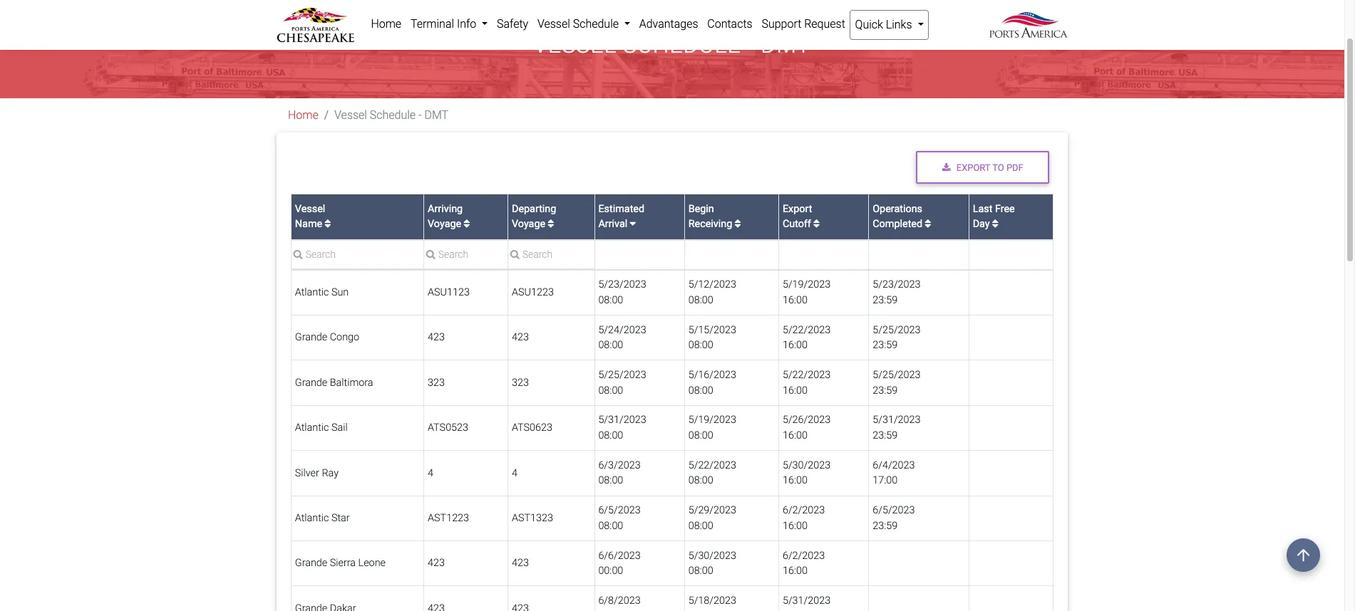 Task type: vqa. For each thing, say whether or not it's contained in the screenshot.


Task type: locate. For each thing, give the bounding box(es) containing it.
2 atlantic from the top
[[295, 422, 329, 434]]

323 up 'ats0523'
[[428, 377, 445, 389]]

0 vertical spatial vessel schedule - dmt
[[534, 32, 811, 59]]

4
[[428, 467, 434, 480], [512, 467, 518, 480]]

08:00 for 5/29/2023 08:00
[[689, 520, 713, 532]]

08:00 inside 5/29/2023 08:00
[[689, 520, 713, 532]]

1 horizontal spatial 4
[[512, 467, 518, 480]]

23:59 for 5/19/2023 08:00
[[873, 430, 898, 442]]

08:00 down 5/15/2023 at the bottom
[[689, 340, 713, 352]]

2 horizontal spatial 5/31/2023
[[873, 415, 921, 427]]

1 vertical spatial 6/2/2023
[[783, 550, 825, 562]]

0 vertical spatial 5/22/2023
[[783, 324, 831, 336]]

1 6/5/2023 from the left
[[598, 505, 641, 517]]

6/5/2023 23:59
[[873, 505, 915, 532]]

1 vertical spatial vessel schedule - dmt
[[334, 109, 449, 122]]

08:00 inside 5/15/2023 08:00
[[689, 340, 713, 352]]

dmt
[[761, 32, 811, 59], [425, 109, 449, 122]]

export for export to pdf
[[957, 162, 991, 173]]

4 23:59 from the top
[[873, 430, 898, 442]]

3 23:59 from the top
[[873, 385, 898, 397]]

3 16:00 from the top
[[783, 385, 808, 397]]

2 5/23/2023 from the left
[[873, 279, 921, 291]]

5/19/2023
[[783, 279, 831, 291], [689, 415, 737, 427]]

0 horizontal spatial dmt
[[425, 109, 449, 122]]

1 horizontal spatial home
[[371, 17, 402, 31]]

1 vertical spatial 5/19/2023
[[689, 415, 737, 427]]

2 horizontal spatial schedule
[[623, 32, 741, 59]]

vessel schedule
[[538, 17, 622, 31]]

08:00 up 5/22/2023 08:00 in the right of the page
[[689, 430, 713, 442]]

export
[[957, 162, 991, 173], [783, 203, 812, 215]]

atlantic for atlantic sail
[[295, 422, 329, 434]]

08:00 for 5/31/2023 08:00
[[598, 430, 623, 442]]

0 vertical spatial 6/2/2023 16:00
[[783, 505, 825, 532]]

08:00 inside 5/30/2023 08:00
[[689, 566, 713, 578]]

grande for grande baltimora
[[295, 377, 327, 389]]

08:00 down 6/3/2023
[[598, 475, 623, 487]]

0 horizontal spatial home link
[[288, 109, 319, 122]]

08:00 inside the 5/12/2023 08:00
[[689, 294, 713, 306]]

08:00 inside 5/22/2023 08:00
[[689, 475, 713, 487]]

pdf
[[1007, 162, 1024, 173]]

support request
[[762, 17, 845, 31]]

export left 'to'
[[957, 162, 991, 173]]

export cutoff
[[783, 203, 812, 231]]

1 horizontal spatial 5/19/2023
[[783, 279, 831, 291]]

5/31/2023 23:59
[[873, 415, 921, 442]]

0 vertical spatial atlantic
[[295, 287, 329, 299]]

5/23/2023 down completed
[[873, 279, 921, 291]]

1 323 from the left
[[428, 377, 445, 389]]

atlantic for atlantic sun
[[295, 287, 329, 299]]

0 vertical spatial grande
[[295, 332, 327, 344]]

2 vertical spatial schedule
[[370, 109, 416, 122]]

5/19/2023 down 5/16/2023 08:00
[[689, 415, 737, 427]]

star
[[331, 513, 350, 525]]

08:00 inside 5/16/2023 08:00
[[689, 385, 713, 397]]

6/2/2023 16:00
[[783, 505, 825, 532], [783, 550, 825, 578]]

16:00 inside 5/26/2023 16:00
[[783, 430, 808, 442]]

23:59 inside "5/23/2023 23:59"
[[873, 294, 898, 306]]

08:00 inside 5/19/2023 08:00
[[689, 430, 713, 442]]

6/5/2023 08:00
[[598, 505, 641, 532]]

6 16:00 from the top
[[783, 520, 808, 532]]

0 vertical spatial home
[[371, 17, 402, 31]]

5/30/2023 down 5/26/2023 16:00
[[783, 460, 831, 472]]

quick links
[[855, 18, 915, 31]]

4 down ats0623
[[512, 467, 518, 480]]

0 vertical spatial export
[[957, 162, 991, 173]]

0 vertical spatial 6/2/2023
[[783, 505, 825, 517]]

1 vertical spatial export
[[783, 203, 812, 215]]

5/31/2023 08:00
[[598, 415, 646, 442]]

5 23:59 from the top
[[873, 520, 898, 532]]

6/5/2023 down 17:00
[[873, 505, 915, 517]]

1 vertical spatial atlantic
[[295, 422, 329, 434]]

6/5/2023
[[598, 505, 641, 517], [873, 505, 915, 517]]

08:00 inside 5/31/2023 08:00
[[598, 430, 623, 442]]

export up cutoff at the right of the page
[[783, 203, 812, 215]]

5/22/2023 16:00 up 5/26/2023
[[783, 369, 831, 397]]

2 6/2/2023 from the top
[[783, 550, 825, 562]]

2 vertical spatial 5/22/2023
[[689, 460, 737, 472]]

1 vertical spatial grande
[[295, 377, 327, 389]]

home link
[[366, 10, 406, 39], [288, 109, 319, 122]]

2 voyage from the left
[[512, 218, 546, 231]]

5 16:00 from the top
[[783, 475, 808, 487]]

08:00 up 6/6/2023
[[598, 520, 623, 532]]

1 vertical spatial 5/25/2023 23:59
[[873, 369, 921, 397]]

1 16:00 from the top
[[783, 294, 808, 306]]

6/5/2023 down 6/3/2023 08:00
[[598, 505, 641, 517]]

2 grande from the top
[[295, 377, 327, 389]]

5/31/2023 for 23:59
[[873, 415, 921, 427]]

08:00 inside the 5/25/2023 08:00
[[598, 385, 623, 397]]

5/25/2023 23:59 up 5/31/2023 23:59
[[873, 369, 921, 397]]

08:00 up 5/24/2023
[[598, 294, 623, 306]]

1 horizontal spatial dmt
[[761, 32, 811, 59]]

grande left congo
[[295, 332, 327, 344]]

1 5/25/2023 23:59 from the top
[[873, 324, 921, 352]]

6/2/2023 16:00 for 5/30/2023
[[783, 550, 825, 578]]

5/22/2023
[[783, 324, 831, 336], [783, 369, 831, 381], [689, 460, 737, 472]]

home
[[371, 17, 402, 31], [288, 109, 319, 122]]

2 vertical spatial grande
[[295, 558, 327, 570]]

6/2/2023
[[783, 505, 825, 517], [783, 550, 825, 562]]

1 vertical spatial home link
[[288, 109, 319, 122]]

2 5/22/2023 16:00 from the top
[[783, 369, 831, 397]]

1 horizontal spatial 5/23/2023
[[873, 279, 921, 291]]

1 vertical spatial home
[[288, 109, 319, 122]]

0 vertical spatial -
[[748, 32, 755, 59]]

7 16:00 from the top
[[783, 566, 808, 578]]

5/24/2023 08:00
[[598, 324, 646, 352]]

5/22/2023 up 5/26/2023
[[783, 369, 831, 381]]

0 vertical spatial schedule
[[573, 17, 619, 31]]

16:00 inside the 5/30/2023 16:00
[[783, 475, 808, 487]]

5/25/2023 23:59 for 5/16/2023
[[873, 369, 921, 397]]

23:59 inside 5/31/2023 23:59
[[873, 430, 898, 442]]

0 horizontal spatial vessel schedule - dmt
[[334, 109, 449, 122]]

1 voyage from the left
[[428, 218, 461, 231]]

0 horizontal spatial 4
[[428, 467, 434, 480]]

3 grande from the top
[[295, 558, 327, 570]]

5/25/2023 23:59 down "5/23/2023 23:59" on the right
[[873, 324, 921, 352]]

grande
[[295, 332, 327, 344], [295, 377, 327, 389], [295, 558, 327, 570]]

23:59 inside 6/5/2023 23:59
[[873, 520, 898, 532]]

5/22/2023 16:00 for 5/16/2023
[[783, 369, 831, 397]]

323 up ats0623
[[512, 377, 529, 389]]

5/30/2023 down 5/29/2023 08:00 on the right
[[689, 550, 737, 562]]

5/19/2023 for 16:00
[[783, 279, 831, 291]]

5/29/2023
[[689, 505, 737, 517]]

voyage down departing
[[512, 218, 546, 231]]

1 vertical spatial -
[[419, 109, 422, 122]]

5/25/2023 down 5/24/2023 08:00
[[598, 369, 646, 381]]

sierra
[[330, 558, 356, 570]]

-
[[748, 32, 755, 59], [419, 109, 422, 122]]

08:00 for 5/23/2023 08:00
[[598, 294, 623, 306]]

grande for grande congo
[[295, 332, 327, 344]]

voyage down arriving
[[428, 218, 461, 231]]

5/22/2023 for 5/15/2023 08:00
[[783, 324, 831, 336]]

08:00 for 5/12/2023 08:00
[[689, 294, 713, 306]]

1 horizontal spatial export
[[957, 162, 991, 173]]

2 6/5/2023 from the left
[[873, 505, 915, 517]]

voyage inside arriving voyage
[[428, 218, 461, 231]]

atlantic left sail
[[295, 422, 329, 434]]

08:00 down 5/12/2023
[[689, 294, 713, 306]]

5/19/2023 down cutoff at the right of the page
[[783, 279, 831, 291]]

sail
[[331, 422, 348, 434]]

5/25/2023 up 5/31/2023 23:59
[[873, 369, 921, 381]]

1 vertical spatial 5/22/2023
[[783, 369, 831, 381]]

0 horizontal spatial 5/23/2023
[[598, 279, 646, 291]]

1 vertical spatial 6/2/2023 16:00
[[783, 550, 825, 578]]

1 vertical spatial dmt
[[425, 109, 449, 122]]

ast1223
[[428, 513, 469, 525]]

0 vertical spatial 5/30/2023
[[783, 460, 831, 472]]

vessel schedule link
[[533, 10, 635, 39]]

16:00 inside 5/19/2023 16:00
[[783, 294, 808, 306]]

1 5/22/2023 16:00 from the top
[[783, 324, 831, 352]]

None field
[[292, 248, 424, 269], [424, 248, 508, 269], [508, 248, 594, 269], [292, 248, 424, 269], [424, 248, 508, 269], [508, 248, 594, 269]]

1 vertical spatial 5/30/2023
[[689, 550, 737, 562]]

08:00 down 5/29/2023
[[689, 520, 713, 532]]

safety link
[[492, 10, 533, 39]]

0 vertical spatial 5/22/2023 16:00
[[783, 324, 831, 352]]

1 5/23/2023 from the left
[[598, 279, 646, 291]]

08:00 down 5/24/2023
[[598, 340, 623, 352]]

6/3/2023
[[598, 460, 641, 472]]

08:00 for 5/24/2023 08:00
[[598, 340, 623, 352]]

0 horizontal spatial 5/30/2023
[[689, 550, 737, 562]]

5/26/2023
[[783, 415, 831, 427]]

423 down asu1223
[[512, 332, 529, 344]]

08:00 up 5/29/2023
[[689, 475, 713, 487]]

5/23/2023 up 5/24/2023
[[598, 279, 646, 291]]

5/22/2023 16:00 down 5/19/2023 16:00
[[783, 324, 831, 352]]

day
[[973, 218, 990, 231]]

4 16:00 from the top
[[783, 430, 808, 442]]

0 horizontal spatial 6/5/2023
[[598, 505, 641, 517]]

1 6/2/2023 from the top
[[783, 505, 825, 517]]

08:00 up 6/3/2023
[[598, 430, 623, 442]]

1 horizontal spatial home link
[[366, 10, 406, 39]]

0 horizontal spatial -
[[419, 109, 422, 122]]

0 horizontal spatial 5/31/2023
[[598, 415, 646, 427]]

08:00 inside 6/5/2023 08:00
[[598, 520, 623, 532]]

1 horizontal spatial 323
[[512, 377, 529, 389]]

5/25/2023
[[873, 324, 921, 336], [598, 369, 646, 381], [873, 369, 921, 381]]

5/25/2023 down "5/23/2023 23:59" on the right
[[873, 324, 921, 336]]

atlantic left star
[[295, 513, 329, 525]]

0 vertical spatial 5/19/2023
[[783, 279, 831, 291]]

0 vertical spatial home link
[[366, 10, 406, 39]]

4 down 'ats0523'
[[428, 467, 434, 480]]

6/5/2023 for 08:00
[[598, 505, 641, 517]]

2 6/2/2023 16:00 from the top
[[783, 550, 825, 578]]

08:00 inside "5/23/2023 08:00"
[[598, 294, 623, 306]]

6/4/2023
[[873, 460, 915, 472]]

1 23:59 from the top
[[873, 294, 898, 306]]

0 horizontal spatial schedule
[[370, 109, 416, 122]]

voyage inside departing voyage
[[512, 218, 546, 231]]

1 horizontal spatial voyage
[[512, 218, 546, 231]]

5/25/2023 for 5/16/2023
[[873, 369, 921, 381]]

5/16/2023
[[689, 369, 737, 381]]

0 horizontal spatial 5/19/2023
[[689, 415, 737, 427]]

08:00 down 5/16/2023
[[689, 385, 713, 397]]

0 horizontal spatial 323
[[428, 377, 445, 389]]

vessel name
[[295, 203, 325, 231]]

departing voyage
[[512, 203, 556, 231]]

0 vertical spatial 5/25/2023 23:59
[[873, 324, 921, 352]]

5/22/2023 08:00
[[689, 460, 737, 487]]

export to pdf
[[957, 162, 1024, 173]]

1 grande from the top
[[295, 332, 327, 344]]

voyage
[[428, 218, 461, 231], [512, 218, 546, 231]]

08:00 up 5/31/2023 08:00
[[598, 385, 623, 397]]

1 atlantic from the top
[[295, 287, 329, 299]]

terminal
[[411, 17, 454, 31]]

2 5/25/2023 23:59 from the top
[[873, 369, 921, 397]]

grande left sierra
[[295, 558, 327, 570]]

0 horizontal spatial home
[[288, 109, 319, 122]]

6/4/2023 17:00
[[873, 460, 915, 487]]

support request link
[[757, 10, 850, 39]]

5/22/2023 down 5/19/2023 08:00
[[689, 460, 737, 472]]

0 horizontal spatial voyage
[[428, 218, 461, 231]]

00:00
[[598, 566, 623, 578]]

3 atlantic from the top
[[295, 513, 329, 525]]

last free day
[[973, 203, 1015, 231]]

0 horizontal spatial export
[[783, 203, 812, 215]]

23:59 for 5/16/2023 08:00
[[873, 385, 898, 397]]

atlantic
[[295, 287, 329, 299], [295, 422, 329, 434], [295, 513, 329, 525]]

08:00 up 5/18/2023
[[689, 566, 713, 578]]

1 vertical spatial 5/22/2023 16:00
[[783, 369, 831, 397]]

2 vertical spatial atlantic
[[295, 513, 329, 525]]

begin receiving
[[689, 203, 732, 231]]

estimated
[[598, 203, 645, 215]]

1 6/2/2023 16:00 from the top
[[783, 505, 825, 532]]

vessel schedule - dmt
[[534, 32, 811, 59], [334, 109, 449, 122]]

2 23:59 from the top
[[873, 340, 898, 352]]

1 horizontal spatial vessel schedule - dmt
[[534, 32, 811, 59]]

5/22/2023 down 5/19/2023 16:00
[[783, 324, 831, 336]]

08:00 for 5/30/2023 08:00
[[689, 566, 713, 578]]

23:59
[[873, 294, 898, 306], [873, 340, 898, 352], [873, 385, 898, 397], [873, 430, 898, 442], [873, 520, 898, 532]]

5/19/2023 for 08:00
[[689, 415, 737, 427]]

23:59 for 5/12/2023 08:00
[[873, 294, 898, 306]]

08:00 inside 5/24/2023 08:00
[[598, 340, 623, 352]]

08:00 inside 6/3/2023 08:00
[[598, 475, 623, 487]]

16:00 for 5/22/2023 08:00
[[783, 475, 808, 487]]

5/30/2023 08:00
[[689, 550, 737, 578]]

323
[[428, 377, 445, 389], [512, 377, 529, 389]]

2 16:00 from the top
[[783, 340, 808, 352]]

1 horizontal spatial 6/5/2023
[[873, 505, 915, 517]]

grande left baltimora
[[295, 377, 327, 389]]

1 horizontal spatial schedule
[[573, 17, 619, 31]]

23:59 for 5/15/2023 08:00
[[873, 340, 898, 352]]

schedule
[[573, 17, 619, 31], [623, 32, 741, 59], [370, 109, 416, 122]]

support
[[762, 17, 802, 31]]

atlantic left sun
[[295, 287, 329, 299]]

2 323 from the left
[[512, 377, 529, 389]]

1 horizontal spatial 5/30/2023
[[783, 460, 831, 472]]

16:00
[[783, 294, 808, 306], [783, 340, 808, 352], [783, 385, 808, 397], [783, 430, 808, 442], [783, 475, 808, 487], [783, 520, 808, 532], [783, 566, 808, 578]]

2 4 from the left
[[512, 467, 518, 480]]



Task type: describe. For each thing, give the bounding box(es) containing it.
request
[[804, 17, 845, 31]]

5/22/2023 16:00 for 5/15/2023
[[783, 324, 831, 352]]

6/8/2023
[[598, 595, 641, 607]]

5/23/2023 for 08:00
[[598, 279, 646, 291]]

export to pdf link
[[917, 151, 1050, 184]]

423 down ast1323
[[512, 558, 529, 570]]

5/18/2023
[[689, 595, 737, 607]]

5/19/2023 08:00
[[689, 415, 737, 442]]

leone
[[358, 558, 386, 570]]

advantages link
[[635, 10, 703, 39]]

1 horizontal spatial 5/31/2023
[[783, 595, 831, 607]]

08:00 for 5/15/2023 08:00
[[689, 340, 713, 352]]

423 down ast1223
[[428, 558, 445, 570]]

5/16/2023 08:00
[[689, 369, 737, 397]]

6/2/2023 16:00 for 5/29/2023
[[783, 505, 825, 532]]

08:00 for 5/19/2023 08:00
[[689, 430, 713, 442]]

5/19/2023 16:00
[[783, 279, 831, 306]]

departing
[[512, 203, 556, 215]]

08:00 for 5/16/2023 08:00
[[689, 385, 713, 397]]

arrival
[[598, 218, 628, 231]]

to
[[993, 162, 1004, 173]]

08:00 for 6/3/2023 08:00
[[598, 475, 623, 487]]

5/22/2023 for 5/16/2023 08:00
[[783, 369, 831, 381]]

export for export cutoff
[[783, 203, 812, 215]]

ats0623
[[512, 422, 553, 434]]

ast1323
[[512, 513, 553, 525]]

quick links link
[[850, 10, 929, 40]]

16:00 for 5/16/2023 08:00
[[783, 385, 808, 397]]

5/23/2023 23:59
[[873, 279, 921, 306]]

atlantic star
[[295, 513, 350, 525]]

5/30/2023 for 08:00
[[689, 550, 737, 562]]

operations
[[873, 203, 923, 215]]

completed
[[873, 218, 923, 231]]

5/30/2023 16:00
[[783, 460, 831, 487]]

grande baltimora
[[295, 377, 373, 389]]

6/3/2023 08:00
[[598, 460, 641, 487]]

5/23/2023 for 23:59
[[873, 279, 921, 291]]

1 4 from the left
[[428, 467, 434, 480]]

08:00 for 5/22/2023 08:00
[[689, 475, 713, 487]]

quick
[[855, 18, 883, 31]]

asu1123
[[428, 287, 470, 299]]

5/15/2023
[[689, 324, 737, 336]]

0 vertical spatial dmt
[[761, 32, 811, 59]]

5/31/2023 for 08:00
[[598, 415, 646, 427]]

terminal info
[[411, 17, 479, 31]]

cutoff
[[783, 218, 811, 231]]

08:00 for 6/5/2023 08:00
[[598, 520, 623, 532]]

08:00 for 5/25/2023 08:00
[[598, 385, 623, 397]]

operations completed
[[873, 203, 923, 231]]

1 vertical spatial schedule
[[623, 32, 741, 59]]

terminal info link
[[406, 10, 492, 39]]

contacts link
[[703, 10, 757, 39]]

home for rightmost home link
[[371, 17, 402, 31]]

6/6/2023
[[598, 550, 641, 562]]

advantages
[[639, 17, 698, 31]]

16:00 for 5/30/2023 08:00
[[783, 566, 808, 578]]

name
[[295, 218, 322, 231]]

free
[[995, 203, 1015, 215]]

5/25/2023 23:59 for 5/15/2023
[[873, 324, 921, 352]]

grande congo
[[295, 332, 359, 344]]

5/24/2023
[[598, 324, 646, 336]]

16:00 for 5/12/2023 08:00
[[783, 294, 808, 306]]

423 down the "asu1123"
[[428, 332, 445, 344]]

ats0523
[[428, 422, 468, 434]]

1 horizontal spatial -
[[748, 32, 755, 59]]

contacts
[[708, 17, 753, 31]]

5/26/2023 16:00
[[783, 415, 831, 442]]

links
[[886, 18, 912, 31]]

asu1223
[[512, 287, 554, 299]]

5/12/2023
[[689, 279, 737, 291]]

voyage for departing voyage
[[512, 218, 546, 231]]

baltimora
[[330, 377, 373, 389]]

grande for grande sierra leone
[[295, 558, 327, 570]]

last
[[973, 203, 993, 215]]

atlantic for atlantic star
[[295, 513, 329, 525]]

voyage for arriving voyage
[[428, 218, 461, 231]]

arriving voyage
[[428, 203, 464, 231]]

6/2/2023 for 5/30/2023 08:00
[[783, 550, 825, 562]]

info
[[457, 17, 476, 31]]

safety
[[497, 17, 528, 31]]

silver ray
[[295, 467, 339, 480]]

home for home link to the bottom
[[288, 109, 319, 122]]

grande sierra leone
[[295, 558, 386, 570]]

23:59 for 5/29/2023 08:00
[[873, 520, 898, 532]]

6/6/2023 00:00
[[598, 550, 641, 578]]

congo
[[330, 332, 359, 344]]

6/5/2023 for 23:59
[[873, 505, 915, 517]]

5/29/2023 08:00
[[689, 505, 737, 532]]

5/25/2023 08:00
[[598, 369, 646, 397]]

5/15/2023 08:00
[[689, 324, 737, 352]]

ray
[[322, 467, 339, 480]]

sun
[[331, 287, 349, 299]]

begin
[[689, 203, 714, 215]]

5/12/2023 08:00
[[689, 279, 737, 306]]

17:00
[[873, 475, 898, 487]]

estimated arrival
[[598, 203, 645, 231]]

atlantic sun
[[295, 287, 349, 299]]

download image
[[942, 164, 951, 173]]

16:00 for 5/29/2023 08:00
[[783, 520, 808, 532]]

5/23/2023 08:00
[[598, 279, 646, 306]]

5/30/2023 for 16:00
[[783, 460, 831, 472]]

silver
[[295, 467, 319, 480]]

16:00 for 5/19/2023 08:00
[[783, 430, 808, 442]]

receiving
[[689, 218, 732, 231]]

5/25/2023 for 5/15/2023
[[873, 324, 921, 336]]

go to top image
[[1287, 539, 1320, 573]]

6/2/2023 for 5/29/2023 08:00
[[783, 505, 825, 517]]

arriving
[[428, 203, 463, 215]]

atlantic sail
[[295, 422, 348, 434]]

16:00 for 5/15/2023 08:00
[[783, 340, 808, 352]]



